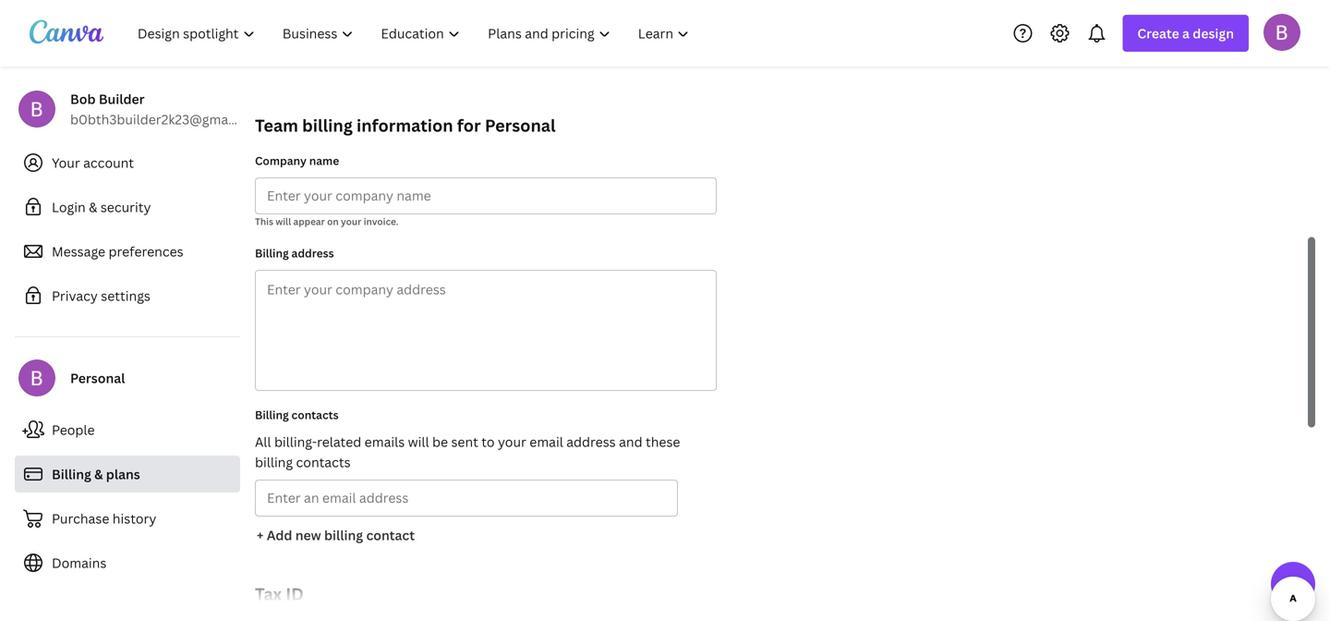Task type: describe. For each thing, give the bounding box(es) containing it.
privacy settings
[[52, 287, 151, 305]]

contacts inside all billing-related emails will be sent to your email address and these billing contacts
[[296, 453, 351, 471]]

purchase history
[[52, 510, 156, 527]]

message
[[52, 243, 105, 260]]

purchase
[[52, 510, 109, 527]]

builder
[[99, 90, 145, 108]]

0 horizontal spatial your
[[341, 215, 362, 228]]

& for login
[[89, 198, 97, 216]]

your account
[[52, 154, 134, 171]]

billing inside button
[[324, 526, 363, 544]]

create a design button
[[1123, 15, 1249, 52]]

privacy
[[52, 287, 98, 305]]

email
[[530, 433, 564, 451]]

tax
[[255, 583, 282, 605]]

all billing-related emails will be sent to your email address and these billing contacts
[[255, 433, 681, 471]]

?
[[1289, 571, 1299, 597]]

bob
[[70, 90, 96, 108]]

top level navigation element
[[126, 15, 706, 52]]

this will appear on your invoice.
[[255, 215, 399, 228]]

billing address
[[255, 245, 334, 261]]

will inside all billing-related emails will be sent to your email address and these billing contacts
[[408, 433, 429, 451]]

design
[[1193, 24, 1235, 42]]

message preferences link
[[15, 233, 240, 270]]

appear
[[293, 215, 325, 228]]

billing for billing & plans
[[52, 465, 91, 483]]

sent
[[451, 433, 479, 451]]

0 horizontal spatial address
[[292, 245, 334, 261]]

contact
[[366, 526, 415, 544]]

add
[[267, 526, 292, 544]]

company
[[255, 153, 307, 168]]

message preferences
[[52, 243, 184, 260]]

bob builder b0bth3builder2k23@gmail.com
[[70, 90, 266, 128]]

emails
[[365, 433, 405, 451]]

all
[[255, 433, 271, 451]]

login & security
[[52, 198, 151, 216]]

information
[[357, 114, 453, 137]]

account
[[83, 154, 134, 171]]

create
[[1138, 24, 1180, 42]]

plans
[[106, 465, 140, 483]]



Task type: locate. For each thing, give the bounding box(es) containing it.
0 vertical spatial billing
[[302, 114, 353, 137]]

billing-
[[274, 433, 317, 451]]

2 vertical spatial billing
[[52, 465, 91, 483]]

to
[[482, 433, 495, 451]]

&
[[89, 198, 97, 216], [94, 465, 103, 483]]

0 vertical spatial billing
[[255, 245, 289, 261]]

Enter your company name text field
[[267, 178, 705, 213]]

address inside all billing-related emails will be sent to your email address and these billing contacts
[[567, 433, 616, 451]]

on
[[327, 215, 339, 228]]

1 vertical spatial billing
[[255, 453, 293, 471]]

2 vertical spatial billing
[[324, 526, 363, 544]]

new
[[295, 526, 321, 544]]

will right this
[[276, 215, 291, 228]]

and
[[619, 433, 643, 451]]

billing up "name"
[[302, 114, 353, 137]]

1 vertical spatial &
[[94, 465, 103, 483]]

security
[[101, 198, 151, 216]]

team
[[255, 114, 298, 137]]

domains link
[[15, 544, 240, 581]]

billing down all
[[255, 453, 293, 471]]

0 horizontal spatial personal
[[70, 369, 125, 387]]

will
[[276, 215, 291, 228], [408, 433, 429, 451]]

billing for billing address
[[255, 245, 289, 261]]

people link
[[15, 411, 240, 448]]

purchase history link
[[15, 500, 240, 537]]

1 horizontal spatial will
[[408, 433, 429, 451]]

id
[[286, 583, 304, 605]]

your right to
[[498, 433, 527, 451]]

billing & plans link
[[15, 456, 240, 493]]

personal up people
[[70, 369, 125, 387]]

a
[[1183, 24, 1190, 42]]

personal
[[485, 114, 556, 137], [70, 369, 125, 387]]

Enter your company address text field
[[256, 271, 716, 390]]

privacy settings link
[[15, 277, 240, 314]]

0 vertical spatial personal
[[485, 114, 556, 137]]

Enter an email address text field
[[267, 481, 666, 516]]

billing inside all billing-related emails will be sent to your email address and these billing contacts
[[255, 453, 293, 471]]

for
[[457, 114, 481, 137]]

domains
[[52, 554, 107, 572]]

& left plans
[[94, 465, 103, 483]]

1 vertical spatial address
[[567, 433, 616, 451]]

+
[[257, 526, 264, 544]]

people
[[52, 421, 95, 439]]

+ add new billing contact button
[[255, 517, 417, 554]]

login & security link
[[15, 189, 240, 225]]

bob builder image
[[1264, 14, 1301, 51]]

b0bth3builder2k23@gmail.com
[[70, 110, 266, 128]]

0 vertical spatial &
[[89, 198, 97, 216]]

0 vertical spatial your
[[341, 215, 362, 228]]

your
[[341, 215, 362, 228], [498, 433, 527, 451]]

billing contacts
[[255, 407, 339, 422]]

this
[[255, 215, 274, 228]]

company name
[[255, 153, 339, 168]]

personal right for
[[485, 114, 556, 137]]

login
[[52, 198, 86, 216]]

contacts down related
[[296, 453, 351, 471]]

your inside all billing-related emails will be sent to your email address and these billing contacts
[[498, 433, 527, 451]]

settings
[[101, 287, 151, 305]]

your right on
[[341, 215, 362, 228]]

0 vertical spatial will
[[276, 215, 291, 228]]

billing down this
[[255, 245, 289, 261]]

address left and in the left of the page
[[567, 433, 616, 451]]

1 vertical spatial will
[[408, 433, 429, 451]]

billing right new
[[324, 526, 363, 544]]

1 vertical spatial personal
[[70, 369, 125, 387]]

0 vertical spatial address
[[292, 245, 334, 261]]

1 horizontal spatial address
[[567, 433, 616, 451]]

+ add new billing contact
[[257, 526, 415, 544]]

will left be
[[408, 433, 429, 451]]

be
[[432, 433, 448, 451]]

address down appear
[[292, 245, 334, 261]]

& for billing
[[94, 465, 103, 483]]

tax id
[[255, 583, 304, 605]]

1 vertical spatial billing
[[255, 407, 289, 422]]

these
[[646, 433, 681, 451]]

create a design
[[1138, 24, 1235, 42]]

name
[[309, 153, 339, 168]]

billing
[[302, 114, 353, 137], [255, 453, 293, 471], [324, 526, 363, 544]]

billing
[[255, 245, 289, 261], [255, 407, 289, 422], [52, 465, 91, 483]]

billing down people
[[52, 465, 91, 483]]

1 vertical spatial contacts
[[296, 453, 351, 471]]

contacts up billing-
[[292, 407, 339, 422]]

preferences
[[109, 243, 184, 260]]

billing up all
[[255, 407, 289, 422]]

invoice.
[[364, 215, 399, 228]]

1 horizontal spatial personal
[[485, 114, 556, 137]]

related
[[317, 433, 362, 451]]

your account link
[[15, 144, 240, 181]]

contacts
[[292, 407, 339, 422], [296, 453, 351, 471]]

1 vertical spatial your
[[498, 433, 527, 451]]

billing for billing contacts
[[255, 407, 289, 422]]

1 horizontal spatial your
[[498, 433, 527, 451]]

? button
[[1272, 562, 1316, 606]]

team billing information for personal
[[255, 114, 556, 137]]

& right login
[[89, 198, 97, 216]]

0 horizontal spatial will
[[276, 215, 291, 228]]

0 vertical spatial contacts
[[292, 407, 339, 422]]

billing & plans
[[52, 465, 140, 483]]

history
[[113, 510, 156, 527]]

address
[[292, 245, 334, 261], [567, 433, 616, 451]]

your
[[52, 154, 80, 171]]



Task type: vqa. For each thing, say whether or not it's contained in the screenshot.
rightmost Kendall
no



